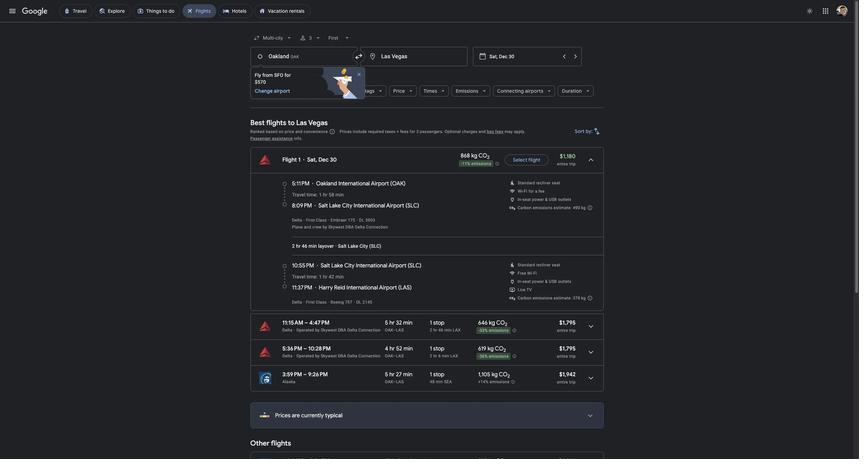 Task type: locate. For each thing, give the bounding box(es) containing it.
2 $1,795 entire trip from the top
[[557, 346, 576, 359]]

0 horizontal spatial for
[[285, 72, 291, 78]]

seat up carbon emissions estimate: 378 kg
[[552, 263, 560, 268]]

2 5 from the top
[[385, 372, 388, 379]]

0 vertical spatial city
[[342, 203, 352, 209]]

2 fees from the left
[[495, 129, 504, 134]]

3:59 pm
[[282, 372, 302, 379]]

based
[[266, 129, 278, 134]]

1 outlets from the top
[[558, 197, 571, 202]]

and left bag on the top right of page
[[479, 129, 486, 134]]

0 vertical spatial 3
[[309, 35, 312, 41]]

city
[[342, 203, 352, 209], [360, 244, 368, 249], [344, 263, 355, 269]]

1 travel from the top
[[292, 192, 305, 198]]

for inside fly from sfo for $570 change airport
[[285, 72, 291, 78]]

1 vertical spatial in-seat power & usb outlets
[[518, 279, 571, 284]]

stop
[[433, 320, 445, 327], [433, 346, 445, 353], [433, 372, 445, 379]]

co
[[479, 153, 487, 160], [496, 320, 505, 327], [495, 346, 504, 353], [499, 372, 508, 379]]

2 stop from the top
[[433, 346, 445, 353]]

1 vertical spatial carbon
[[518, 296, 532, 301]]

1,105
[[478, 372, 490, 379]]

min right 42 on the left of the page
[[336, 274, 344, 280]]

0 vertical spatial 1795 us dollars text field
[[559, 320, 576, 327]]

0 vertical spatial $1,795
[[559, 320, 576, 327]]

1 first from the top
[[306, 218, 315, 223]]

flight details. leaves oakland international airport at 5:36 pm on saturday, december 30 and arrives at harry reid international airport at 10:28 pm on saturday, december 30. image
[[583, 344, 599, 361]]

min inside 1 stop 2 hr 6 min lax
[[442, 354, 449, 359]]

entire
[[557, 162, 568, 167], [557, 328, 568, 333], [557, 354, 568, 359], [557, 380, 568, 385]]

0 vertical spatial skywest
[[328, 225, 344, 230]]

hr down plane
[[296, 244, 301, 249]]

trip inside $1,180 entire trip
[[569, 162, 576, 167]]

lake down 58
[[329, 203, 341, 209]]

entire inside the $1,942 entire trip
[[557, 380, 568, 385]]

entire down 1942 us dollars text field
[[557, 380, 568, 385]]

1 vertical spatial city
[[360, 244, 368, 249]]

1 1 stop flight. element from the top
[[430, 320, 445, 328]]

1 vertical spatial class
[[316, 300, 327, 305]]

salt lake city international airport ( slc ) down the salt lake city ( slc )
[[321, 263, 421, 269]]

2 power from the top
[[532, 279, 544, 284]]

stop inside the 1 stop 2 hr 46 min lax
[[433, 320, 445, 327]]

2 standard recliner seat from the top
[[518, 263, 560, 268]]

5 inside the 5 hr 32 min oak – las
[[385, 320, 388, 327]]

swap origin and destination. image
[[355, 52, 363, 61]]

prices include required taxes + fees for 3 passengers. optional charges and bag fees may apply. passenger assistance
[[250, 129, 525, 141]]

Departure text field
[[490, 47, 558, 66]]

emissions
[[471, 161, 491, 166], [533, 206, 553, 210], [533, 296, 553, 301], [489, 329, 509, 333], [489, 354, 509, 359], [490, 380, 510, 385]]

– right 3:59 pm text field
[[303, 372, 307, 379]]

kg inside 868 kg co 2
[[471, 153, 477, 160]]

usb up carbon emissions estimate: 490 kg
[[549, 197, 557, 202]]

&
[[545, 197, 548, 202], [545, 279, 548, 284]]

kg
[[471, 153, 477, 160], [581, 206, 586, 210], [581, 296, 586, 301], [489, 320, 495, 327], [488, 346, 494, 353], [492, 372, 498, 379]]

0 vertical spatial operated
[[296, 328, 314, 333]]

salt down travel time: 1 hr 58 min
[[318, 203, 328, 209]]

2 up -11% emissions
[[487, 155, 490, 161]]

 image
[[328, 218, 329, 223], [335, 244, 337, 249], [328, 300, 329, 305], [294, 328, 295, 333], [294, 354, 295, 359]]

0 vertical spatial wi-
[[518, 189, 524, 194]]

kg inside 646 kg co 2
[[489, 320, 495, 327]]

1 vertical spatial in-
[[518, 279, 523, 284]]

1 vertical spatial usb
[[549, 279, 557, 284]]

class
[[316, 218, 327, 223], [316, 300, 327, 305]]

1 vertical spatial 5
[[385, 372, 388, 379]]

dl
[[359, 218, 364, 223], [356, 300, 361, 305]]

co for 646
[[496, 320, 505, 327]]

co for 1,105
[[499, 372, 508, 379]]

1 up layover (1 of 1) is a 2 hr 6 min layover at los angeles international airport in los angeles. element
[[430, 346, 432, 353]]

kg for 646
[[489, 320, 495, 327]]

2 trip from the top
[[569, 328, 576, 333]]

2 vertical spatial -
[[479, 354, 480, 359]]

1 horizontal spatial fi
[[533, 271, 537, 276]]

leaves oakland international airport at 3:59 pm on saturday, december 30 and arrives at harry reid international airport at 9:26 pm on saturday, december 30. element
[[282, 372, 328, 379]]

3 stop from the top
[[433, 372, 445, 379]]

1 vertical spatial first class
[[306, 300, 327, 305]]

dl left 3903
[[359, 218, 364, 223]]

kg right 378
[[581, 296, 586, 301]]

airport
[[371, 180, 389, 187], [386, 203, 404, 209], [389, 263, 406, 269], [379, 285, 397, 292]]

vegas
[[308, 119, 328, 127]]

stop inside 1 stop 2 hr 6 min lax
[[433, 346, 445, 353]]

prices are currently typical
[[275, 413, 343, 420]]

total duration 15 hr 26 min. element
[[385, 458, 430, 460]]

1 $1,795 entire trip from the top
[[557, 320, 576, 333]]

5 for 5 hr 27 min
[[385, 372, 388, 379]]

2 carbon from the top
[[518, 296, 532, 301]]

entire down $1,180
[[557, 162, 568, 167]]

trip for 1,105
[[569, 380, 576, 385]]

2 first from the top
[[306, 300, 315, 305]]

0 vertical spatial standard
[[518, 181, 535, 186]]

min
[[336, 192, 344, 198], [309, 244, 317, 249], [336, 274, 344, 280], [403, 320, 413, 327], [444, 328, 452, 333], [404, 346, 413, 353], [442, 354, 449, 359], [403, 372, 413, 379], [436, 380, 443, 385]]

1795 US dollars text field
[[559, 320, 576, 327], [559, 346, 576, 353]]

outlets up carbon emissions estimate: 378 kg
[[558, 279, 571, 284]]

0 vertical spatial first
[[306, 218, 315, 223]]

leaves oakland international airport at 6:00 am on saturday, december 30 and arrives at harry reid international airport at 9:26 pm on saturday, december 30. element
[[282, 458, 330, 460]]

1 stop flight. element
[[430, 320, 445, 328], [430, 346, 445, 354], [430, 372, 445, 380], [430, 458, 445, 460]]

add flight
[[259, 74, 281, 80]]

1 carbon from the top
[[518, 206, 532, 210]]

standard recliner seat for fi
[[518, 263, 560, 268]]

& for wi-fi for a fee
[[545, 197, 548, 202]]

33%
[[480, 329, 488, 333]]

1 estimate: from the top
[[554, 206, 572, 210]]

46
[[302, 244, 307, 249], [438, 328, 443, 333]]

1 inside 1 stop 48 min sea
[[430, 372, 432, 379]]

2 vertical spatial stop
[[433, 372, 445, 379]]

min inside 1 stop 48 min sea
[[436, 380, 443, 385]]

1 vertical spatial salt
[[338, 244, 347, 249]]

1 vertical spatial first
[[306, 300, 315, 305]]

city down dl 3903
[[360, 244, 368, 249]]

1 vertical spatial travel
[[292, 274, 305, 280]]

co for 868
[[479, 153, 487, 160]]

in- for wi-fi for a fee
[[518, 197, 523, 202]]

1 vertical spatial dba
[[338, 328, 346, 333]]

and inside the prices include required taxes + fees for 3 passengers. optional charges and bag fees may apply. passenger assistance
[[479, 129, 486, 134]]

apply.
[[514, 129, 525, 134]]

1 vertical spatial wi-
[[527, 271, 533, 276]]

for
[[285, 72, 291, 78], [410, 129, 415, 134], [528, 189, 534, 194]]

duration
[[562, 88, 582, 94]]

bags button
[[359, 83, 386, 99]]

1 horizontal spatial 3
[[416, 129, 419, 134]]

1 vertical spatial estimate:
[[554, 296, 572, 301]]

trip left the flight details. leaves oakland international airport at 5:36 pm on saturday, december 30 and arrives at harry reid international airport at 10:28 pm on saturday, december 30. 'image' on the bottom right of page
[[569, 354, 576, 359]]

lake for salt lake city
[[348, 244, 358, 249]]

0 vertical spatial standard recliner seat
[[518, 181, 560, 186]]

5 inside the 5 hr 27 min oak – las
[[385, 372, 388, 379]]

skywest down embraer
[[328, 225, 344, 230]]

hr left 6
[[433, 354, 437, 359]]

$1,795 entire trip for 646
[[557, 320, 576, 333]]

$1,942 entire trip
[[557, 372, 576, 385]]

hr up 1 stop 2 hr 6 min lax
[[433, 328, 437, 333]]

2 operated from the top
[[296, 354, 314, 359]]

2 inside 868 kg co 2
[[487, 155, 490, 161]]

slc
[[407, 203, 417, 209], [371, 244, 380, 249], [410, 263, 420, 269]]

harry
[[319, 285, 333, 292]]

connection left 4 hr 52 min oak – las on the left bottom
[[359, 354, 381, 359]]

1 vertical spatial by
[[315, 328, 320, 333]]

Arrival time: 8:09 PM. text field
[[292, 203, 312, 209]]

1 vertical spatial -
[[479, 329, 480, 333]]

hr inside the 5 hr 27 min oak – las
[[389, 372, 395, 379]]

Arrival time: 9:26 PM. text field
[[310, 458, 330, 460]]

2 up -33% emissions
[[505, 322, 507, 328]]

carbon emissions estimate: 378 kg
[[518, 296, 586, 301]]

0 vertical spatial outlets
[[558, 197, 571, 202]]

1 vertical spatial power
[[532, 279, 544, 284]]

co for 619
[[495, 346, 504, 353]]

0 horizontal spatial wi-
[[518, 189, 524, 194]]

0 vertical spatial estimate:
[[554, 206, 572, 210]]

2 estimate: from the top
[[554, 296, 572, 301]]

seat
[[552, 181, 560, 186], [523, 197, 531, 202], [552, 263, 560, 268], [523, 279, 531, 284]]

3 entire from the top
[[557, 354, 568, 359]]

None search field
[[250, 30, 604, 108]]

lax inside the 1 stop 2 hr 46 min lax
[[453, 328, 461, 333]]

0 vertical spatial by
[[323, 225, 327, 230]]

in-seat power & usb outlets down fee
[[518, 197, 571, 202]]

0 horizontal spatial prices
[[275, 413, 291, 420]]

outlets
[[558, 197, 571, 202], [558, 279, 571, 284]]

Departure time: 11:15 AM. text field
[[282, 320, 303, 327]]

connecting airports
[[497, 88, 543, 94]]

operated
[[296, 328, 314, 333], [296, 354, 314, 359]]

kg inside 619 kg co 2
[[488, 346, 494, 353]]

close image
[[356, 72, 362, 77]]

 image down the 8:09 pm
[[304, 218, 305, 223]]

None text field
[[360, 47, 467, 66]]

3:59 pm – 9:26 pm alaska
[[282, 372, 328, 385]]

0 vertical spatial first class
[[306, 218, 327, 223]]

30
[[330, 157, 337, 164]]

ranked
[[250, 129, 265, 134]]

Departure time: 5:11 PM. text field
[[292, 180, 310, 187]]

recliner
[[536, 181, 551, 186], [536, 263, 551, 268]]

None text field
[[250, 47, 358, 66]]

hr left 32
[[389, 320, 395, 327]]

las inside 4 hr 52 min oak – las
[[396, 354, 404, 359]]

2 vertical spatial skywest
[[321, 354, 337, 359]]

2 standard from the top
[[518, 263, 535, 268]]

stop up 48
[[433, 372, 445, 379]]

1 usb from the top
[[549, 197, 557, 202]]

trip down 1180 us dollars "text field"
[[569, 162, 576, 167]]

0 vertical spatial in-
[[518, 197, 523, 202]]

1 in- from the top
[[518, 197, 523, 202]]

first class
[[306, 218, 327, 223], [306, 300, 327, 305]]

1 up 48
[[430, 372, 432, 379]]

5 hr 27 min oak – las
[[385, 372, 413, 385]]

lax inside 1 stop 2 hr 6 min lax
[[450, 354, 458, 359]]

0 vertical spatial class
[[316, 218, 327, 223]]

first class for 11:37 pm
[[306, 300, 327, 305]]

2 in-seat power & usb outlets from the top
[[518, 279, 571, 284]]

lake up 42 on the left of the page
[[331, 263, 343, 269]]

usb
[[549, 197, 557, 202], [549, 279, 557, 284]]

$570
[[255, 79, 266, 85]]

1 first class from the top
[[306, 218, 327, 223]]

passenger assistance button
[[250, 136, 293, 141]]

1 up layover (1 of 1) is a 2 hr 46 min layover at los angeles international airport in los angeles. element at bottom right
[[430, 320, 432, 327]]

1 horizontal spatial fees
[[495, 129, 504, 134]]

las for 32
[[396, 328, 404, 333]]

4 trip from the top
[[569, 380, 576, 385]]

0 vertical spatial for
[[285, 72, 291, 78]]

– right departure time: 5:36 pm. text field
[[304, 346, 307, 353]]

prices right learn more about ranking icon
[[340, 129, 352, 134]]

standard up "wi-fi for a fee"
[[518, 181, 535, 186]]

1 trip from the top
[[569, 162, 576, 167]]

recliner up free wi-fi
[[536, 263, 551, 268]]

1 vertical spatial 3
[[416, 129, 419, 134]]

hr left 27
[[389, 372, 395, 379]]

2 $1,795 from the top
[[559, 346, 576, 353]]

boeing 757
[[331, 300, 352, 305]]

co up -36% emissions
[[495, 346, 504, 353]]

convenience
[[304, 129, 328, 134]]

2 class from the top
[[316, 300, 327, 305]]

oak inside the 5 hr 27 min oak – las
[[385, 380, 393, 385]]

flight
[[282, 157, 297, 164]]

select flight
[[513, 157, 541, 163]]

46 up 10:55 pm text field
[[302, 244, 307, 249]]

0 vertical spatial recliner
[[536, 181, 551, 186]]

include
[[353, 129, 367, 134]]

1942 US dollars text field
[[559, 372, 576, 379]]

- down 646
[[479, 329, 480, 333]]

stop for 5 hr 32 min
[[433, 320, 445, 327]]

co up -11% emissions
[[479, 153, 487, 160]]

2 travel from the top
[[292, 274, 305, 280]]

$1,795 left the flight details. leaves oakland international airport at 5:36 pm on saturday, december 30 and arrives at harry reid international airport at 10:28 pm on saturday, december 30. 'image' on the bottom right of page
[[559, 346, 576, 353]]

oakland international airport ( oak )
[[316, 180, 406, 187]]

0 vertical spatial &
[[545, 197, 548, 202]]

0 vertical spatial prices
[[340, 129, 352, 134]]

– down 32
[[393, 328, 396, 333]]

$1,795 entire trip for 619
[[557, 346, 576, 359]]

dl for airport
[[359, 218, 364, 223]]

1 operated by skywest dba delta connection from the top
[[296, 328, 381, 333]]

2 horizontal spatial and
[[479, 129, 486, 134]]

class for 8:09 pm
[[316, 218, 327, 223]]

las inside the 5 hr 27 min oak – las
[[396, 380, 404, 385]]

2 operated by skywest dba delta connection from the top
[[296, 354, 381, 359]]

0 vertical spatial lax
[[453, 328, 461, 333]]

 image
[[315, 203, 316, 209], [304, 218, 305, 223], [304, 300, 305, 305]]

- for 619
[[479, 354, 480, 359]]

trip inside the $1,942 entire trip
[[569, 380, 576, 385]]

min up 1 stop 2 hr 6 min lax
[[444, 328, 452, 333]]

city up 175
[[342, 203, 352, 209]]

2 recliner from the top
[[536, 263, 551, 268]]

5
[[385, 320, 388, 327], [385, 372, 388, 379]]

by:
[[586, 128, 593, 135]]

0 vertical spatial fi
[[524, 189, 527, 194]]

standard recliner seat up free wi-fi
[[518, 263, 560, 268]]

co inside 868 kg co 2
[[479, 153, 487, 160]]

fees right + at the left top of page
[[400, 129, 409, 134]]

oak inside the 5 hr 32 min oak – las
[[385, 328, 393, 333]]

1 time: from the top
[[307, 192, 318, 198]]

0 horizontal spatial 46
[[302, 244, 307, 249]]

0 horizontal spatial flight
[[269, 74, 281, 80]]

3 trip from the top
[[569, 354, 576, 359]]

2 in- from the top
[[518, 279, 523, 284]]

estimate: for 378
[[554, 296, 572, 301]]

0 vertical spatial operated by skywest dba delta connection
[[296, 328, 381, 333]]

None field
[[250, 32, 295, 44], [326, 32, 353, 44], [250, 32, 295, 44], [326, 32, 353, 44]]

- down 868
[[461, 161, 462, 166]]

1 vertical spatial  image
[[304, 218, 305, 223]]

in-seat power & usb outlets up tv
[[518, 279, 571, 284]]

2 left 6
[[430, 354, 432, 359]]

connecting
[[497, 88, 524, 94]]

- down 619 at the bottom of page
[[479, 354, 480, 359]]

1 stop from the top
[[433, 320, 445, 327]]

connection down 2145
[[359, 328, 381, 333]]

fi right free
[[533, 271, 537, 276]]

1 vertical spatial $1,795 entire trip
[[557, 346, 576, 359]]

skywest down 10:28 pm
[[321, 354, 337, 359]]

layover (1 of 1) is a 2 hr 46 min layover at los angeles international airport in los angeles. element
[[430, 328, 475, 333]]

outlets for free wi-fi
[[558, 279, 571, 284]]

and
[[295, 129, 303, 134], [479, 129, 486, 134], [304, 225, 311, 230]]

carbon emissions estimate: 378 kilograms element
[[518, 296, 586, 301]]

2 inside 1 stop 2 hr 6 min lax
[[430, 354, 432, 359]]

oak for 5 hr 32 min oak – las
[[385, 328, 393, 333]]

price
[[393, 88, 405, 94]]

kg up -33% emissions
[[489, 320, 495, 327]]

assistance
[[272, 136, 293, 141]]

2 usb from the top
[[549, 279, 557, 284]]

min right 32
[[403, 320, 413, 327]]

3903
[[365, 218, 375, 223]]

2 down plane
[[292, 244, 295, 249]]

hr right the 4
[[390, 346, 395, 353]]

las inside the 5 hr 32 min oak – las
[[396, 328, 404, 333]]

2 & from the top
[[545, 279, 548, 284]]

2 outlets from the top
[[558, 279, 571, 284]]

2 entire from the top
[[557, 328, 568, 333]]

first down the arrival time: 11:37 pm. text field
[[306, 300, 315, 305]]

connection down 3903
[[366, 225, 388, 230]]

1 horizontal spatial 46
[[438, 328, 443, 333]]

1 horizontal spatial for
[[410, 129, 415, 134]]

time: up the 8:09 pm
[[307, 192, 318, 198]]

stop up layover (1 of 1) is a 2 hr 46 min layover at los angeles international airport in los angeles. element at bottom right
[[433, 320, 445, 327]]

– down 27
[[393, 380, 396, 385]]

none text field inside 'search field'
[[360, 47, 467, 66]]

min inside the 5 hr 27 min oak – las
[[403, 372, 413, 379]]

1 in-seat power & usb outlets from the top
[[518, 197, 571, 202]]

Departure time: 3:59 PM. text field
[[282, 372, 302, 379]]

entire up $1,942
[[557, 354, 568, 359]]

prices
[[340, 129, 352, 134], [275, 413, 291, 420]]

1 horizontal spatial prices
[[340, 129, 352, 134]]

operated by skywest dba delta connection down arrival time: 4:47 pm. text box
[[296, 328, 381, 333]]

1 & from the top
[[545, 197, 548, 202]]

46 up 1 stop 2 hr 6 min lax
[[438, 328, 443, 333]]

standard recliner seat up a
[[518, 181, 560, 186]]

flight details. leaves oakland international airport at 11:15 am on saturday, december 30 and arrives at harry reid international airport at 4:47 pm on saturday, december 30. image
[[583, 318, 599, 335]]

2 vertical spatial dba
[[338, 354, 346, 359]]

outlets up carbon emissions estimate: 490 kilograms element
[[558, 197, 571, 202]]

kg right 490
[[581, 206, 586, 210]]

and down las
[[295, 129, 303, 134]]

times button
[[419, 83, 449, 99]]

travel up 11:37 pm
[[292, 274, 305, 280]]

0 horizontal spatial fees
[[400, 129, 409, 134]]

dba for 10:28 pm
[[338, 354, 346, 359]]

travel for 5:11 pm
[[292, 192, 305, 198]]

wi-
[[518, 189, 524, 194], [527, 271, 533, 276]]

salt
[[318, 203, 328, 209], [338, 244, 347, 249], [321, 263, 330, 269]]

airlines button
[[324, 83, 357, 99]]

1795 us dollars text field for 646
[[559, 320, 576, 327]]

in-seat power & usb outlets for wi-fi for a fee
[[518, 197, 571, 202]]

1
[[298, 157, 301, 164], [319, 192, 322, 198], [319, 274, 322, 280], [430, 320, 432, 327], [430, 346, 432, 353], [430, 372, 432, 379]]

co inside 1,105 kg co 2
[[499, 372, 508, 379]]

2 vertical spatial for
[[528, 189, 534, 194]]

salt lake city international airport ( slc ) up 3903
[[318, 203, 419, 209]]

first up the crew
[[306, 218, 315, 223]]

1 vertical spatial lake
[[348, 244, 358, 249]]

1180 US dollars text field
[[560, 153, 576, 160]]

oak inside 4 hr 52 min oak – las
[[385, 354, 393, 359]]

1 stop 48 min sea
[[430, 372, 452, 385]]

1 vertical spatial stop
[[433, 346, 445, 353]]

1 vertical spatial standard
[[518, 263, 535, 268]]

0 vertical spatial flights
[[266, 119, 286, 127]]

co up +14% emissions
[[499, 372, 508, 379]]

for right + at the left top of page
[[410, 129, 415, 134]]

leaves oakland international airport at 5:36 pm on saturday, december 30 and arrives at harry reid international airport at 10:28 pm on saturday, december 30. element
[[282, 346, 331, 353]]

co inside 646 kg co 2
[[496, 320, 505, 327]]

estimate:
[[554, 206, 572, 210], [554, 296, 572, 301]]

1 $1,795 from the top
[[559, 320, 576, 327]]

2 1 stop flight. element from the top
[[430, 346, 445, 354]]

1 vertical spatial &
[[545, 279, 548, 284]]

select flight button
[[505, 152, 549, 168]]

crew
[[312, 225, 322, 230]]

1 standard recliner seat from the top
[[518, 181, 560, 186]]

kg inside 1,105 kg co 2
[[492, 372, 498, 379]]

layover (1 of 1) is a 2 hr 6 min layover at los angeles international airport in los angeles. element
[[430, 354, 475, 359]]

2 first class from the top
[[306, 300, 327, 305]]

1 class from the top
[[316, 218, 327, 223]]

46 inside the 1 stop 2 hr 46 min lax
[[438, 328, 443, 333]]

1 vertical spatial 46
[[438, 328, 443, 333]]

1 entire from the top
[[557, 162, 568, 167]]

2 time: from the top
[[307, 274, 318, 280]]

1 horizontal spatial flight
[[528, 157, 541, 163]]

oak for oakland international airport ( oak )
[[392, 180, 404, 187]]

1 1795 us dollars text field from the top
[[559, 320, 576, 327]]

0 vertical spatial dl
[[359, 218, 364, 223]]

change appearance image
[[802, 3, 818, 19]]

seat down "wi-fi for a fee"
[[523, 197, 531, 202]]

operated for 5:36 pm
[[296, 354, 314, 359]]

2 vertical spatial slc
[[410, 263, 420, 269]]

$1,795 for 619
[[559, 346, 576, 353]]

1 operated from the top
[[296, 328, 314, 333]]

$1,795 entire trip up $1,942
[[557, 346, 576, 359]]

lax for 646
[[453, 328, 461, 333]]

fly
[[255, 72, 261, 78]]

prices inside the prices include required taxes + fees for 3 passengers. optional charges and bag fees may apply. passenger assistance
[[340, 129, 352, 134]]

1 vertical spatial outlets
[[558, 279, 571, 284]]

operated by skywest dba delta connection for 10:28 pm
[[296, 354, 381, 359]]

1 power from the top
[[532, 197, 544, 202]]

2 up +14% emissions
[[508, 374, 510, 380]]

1 vertical spatial connection
[[359, 328, 381, 333]]

3 1 stop flight. element from the top
[[430, 372, 445, 380]]

connection
[[366, 225, 388, 230], [359, 328, 381, 333], [359, 354, 381, 359]]

- for 868
[[461, 161, 462, 166]]

-36% emissions
[[479, 354, 509, 359]]

min right 6
[[442, 354, 449, 359]]

2 1795 us dollars text field from the top
[[559, 346, 576, 353]]

recliner for free wi-fi
[[536, 263, 551, 268]]

dba
[[346, 225, 354, 230], [338, 328, 346, 333], [338, 354, 346, 359]]

min right 52
[[404, 346, 413, 353]]

1 vertical spatial operated
[[296, 354, 314, 359]]

and left the crew
[[304, 225, 311, 230]]

main content
[[250, 114, 604, 460]]

travel down 5:11 pm
[[292, 192, 305, 198]]

flights up departure time: 6:00 am. text field
[[271, 440, 291, 448]]

11%
[[462, 161, 470, 166]]

typical
[[325, 413, 343, 420]]

1 vertical spatial recliner
[[536, 263, 551, 268]]

time: down 10:55 pm text field
[[307, 274, 318, 280]]

usb up carbon emissions estimate: 378 kilograms element
[[549, 279, 557, 284]]

2 inside 619 kg co 2
[[504, 348, 506, 354]]

dl for city
[[356, 300, 361, 305]]

1 vertical spatial flight
[[528, 157, 541, 163]]

1 vertical spatial flights
[[271, 440, 291, 448]]

1 5 from the top
[[385, 320, 388, 327]]

1 recliner from the top
[[536, 181, 551, 186]]

power for for
[[532, 197, 544, 202]]

0 vertical spatial 5
[[385, 320, 388, 327]]

fi
[[524, 189, 527, 194], [533, 271, 537, 276]]

lake for salt lake city international airport
[[329, 203, 341, 209]]

 image down travel time: 1 hr 58 min
[[315, 203, 316, 209]]

0 vertical spatial stop
[[433, 320, 445, 327]]

power
[[532, 197, 544, 202], [532, 279, 544, 284]]

carbon emissions estimate: 490 kilograms element
[[518, 206, 586, 210]]

1 vertical spatial time:
[[307, 274, 318, 280]]

standard up free wi-fi
[[518, 263, 535, 268]]

in-seat power & usb outlets
[[518, 197, 571, 202], [518, 279, 571, 284]]

salt right layover
[[338, 244, 347, 249]]

$1,795
[[559, 320, 576, 327], [559, 346, 576, 353]]

fi left a
[[524, 189, 527, 194]]

4 entire from the top
[[557, 380, 568, 385]]

– inside the 5 hr 27 min oak – las
[[393, 380, 396, 385]]

2 horizontal spatial for
[[528, 189, 534, 194]]

for inside the prices include required taxes + fees for 3 passengers. optional charges and bag fees may apply. passenger assistance
[[410, 129, 415, 134]]

sea
[[444, 380, 452, 385]]

& for free wi-fi
[[545, 279, 548, 284]]

co inside 619 kg co 2
[[495, 346, 504, 353]]

salt for salt lake city international airport
[[318, 203, 328, 209]]

1 right flight
[[298, 157, 301, 164]]

0 vertical spatial power
[[532, 197, 544, 202]]

time: for 11:37 pm
[[307, 274, 318, 280]]

by for 10:28 pm
[[315, 354, 320, 359]]

operated down '11:15 am – 4:47 pm'
[[296, 328, 314, 333]]

select
[[513, 157, 527, 163]]

1 standard from the top
[[518, 181, 535, 186]]

1 vertical spatial prices
[[275, 413, 291, 420]]

8:09 pm
[[292, 203, 312, 209]]

class down harry
[[316, 300, 327, 305]]

2 vertical spatial by
[[315, 354, 320, 359]]

flights for best
[[266, 119, 286, 127]]

619 kg co 2
[[478, 346, 506, 354]]

0 vertical spatial flight
[[269, 74, 281, 80]]

min right 27
[[403, 372, 413, 379]]

0 vertical spatial travel
[[292, 192, 305, 198]]

stop inside 1 stop 48 min sea
[[433, 372, 445, 379]]

1 vertical spatial operated by skywest dba delta connection
[[296, 354, 381, 359]]

travel time: 1 hr 42 min
[[292, 274, 344, 280]]

1 vertical spatial skywest
[[321, 328, 337, 333]]

4 1 stop flight. element from the top
[[430, 458, 445, 460]]

0 horizontal spatial 3
[[309, 35, 312, 41]]



Task type: describe. For each thing, give the bounding box(es) containing it.
1 left 58
[[319, 192, 322, 198]]

seat up carbon emissions estimate: 490 kg
[[552, 181, 560, 186]]

oak for 4 hr 52 min oak – las
[[385, 354, 393, 359]]

flight for select flight
[[528, 157, 541, 163]]

fee
[[539, 189, 545, 194]]

0 horizontal spatial and
[[295, 129, 303, 134]]

min inside the 5 hr 32 min oak – las
[[403, 320, 413, 327]]

learn more about ranking image
[[329, 129, 336, 135]]

taxes
[[385, 129, 396, 134]]

carbon for carbon emissions estimate: 490 kg
[[518, 206, 532, 210]]

868 kg co 2
[[461, 153, 490, 161]]

3 inside popup button
[[309, 35, 312, 41]]

42
[[329, 274, 334, 280]]

city for salt lake city international airport
[[342, 203, 352, 209]]

plane
[[292, 225, 303, 230]]

 image down '11:15 am' at the bottom left of the page
[[294, 328, 295, 333]]

first for 8:09 pm
[[306, 218, 315, 223]]

1 left 42 on the left of the page
[[319, 274, 322, 280]]

0 vertical spatial dba
[[346, 225, 354, 230]]

first class for 8:09 pm
[[306, 218, 327, 223]]

total duration 5 hr 32 min. element
[[385, 320, 430, 328]]

price button
[[389, 83, 417, 99]]

in-seat power & usb outlets for free wi-fi
[[518, 279, 571, 284]]

live tv
[[518, 288, 532, 293]]

1 inside 1 stop 2 hr 6 min lax
[[430, 346, 432, 353]]

total duration 5 hr 27 min. element
[[385, 372, 430, 380]]

1 fees from the left
[[400, 129, 409, 134]]

Arrival time: 4:47 PM. text field
[[309, 320, 330, 327]]

+14%
[[478, 380, 489, 385]]

hr left 58
[[323, 192, 327, 198]]

1 stop flight. element for 4 hr 52 min
[[430, 346, 445, 354]]

oak for 5 hr 27 min oak – las
[[385, 380, 393, 385]]

airlines
[[328, 88, 345, 94]]

1 stop flight. element for 5 hr 27 min
[[430, 372, 445, 380]]

0 vertical spatial  image
[[315, 203, 316, 209]]

2 vertical spatial lake
[[331, 263, 343, 269]]

- for 646
[[479, 329, 480, 333]]

emissions
[[456, 88, 478, 94]]

to
[[288, 119, 295, 127]]

filters
[[270, 88, 284, 94]]

oakland
[[316, 180, 337, 187]]

leaves oakland international airport at 11:15 am on saturday, december 30 and arrives at harry reid international airport at 4:47 pm on saturday, december 30. element
[[282, 320, 330, 327]]

– left arrival time: 4:47 pm. text box
[[305, 320, 308, 327]]

2 vertical spatial city
[[344, 263, 355, 269]]

11:15 am – 4:47 pm
[[282, 320, 330, 327]]

4:47 pm
[[309, 320, 330, 327]]

175
[[348, 218, 355, 223]]

salt lake city ( slc )
[[338, 244, 381, 249]]

duration button
[[558, 83, 594, 99]]

loading results progress bar
[[0, 22, 854, 23]]

power for fi
[[532, 279, 544, 284]]

las for 27
[[396, 380, 404, 385]]

757
[[345, 300, 352, 305]]

city for salt lake city
[[360, 244, 368, 249]]

connecting airports button
[[493, 83, 555, 99]]

time: for 8:09 pm
[[307, 192, 318, 198]]

passenger
[[250, 136, 271, 141]]

usb for wi-fi for a fee
[[549, 197, 557, 202]]

– inside the 5 hr 32 min oak – las
[[393, 328, 396, 333]]

by for 4:47 pm
[[315, 328, 320, 333]]

1 horizontal spatial and
[[304, 225, 311, 230]]

 image right layover
[[335, 244, 337, 249]]

1464 US dollars text field
[[559, 458, 576, 460]]

11:15 am
[[282, 320, 303, 327]]

Arrival time: 10:28 PM. text field
[[308, 346, 331, 353]]

a
[[535, 189, 538, 194]]

skywest for 10:28 pm
[[321, 354, 337, 359]]

flight for add flight
[[269, 74, 281, 80]]

646 kg co 2
[[478, 320, 507, 328]]

wi-fi for a fee
[[518, 189, 545, 194]]

min inside the 1 stop 2 hr 46 min lax
[[444, 328, 452, 333]]

las for 52
[[396, 354, 404, 359]]

3 inside the prices include required taxes + fees for 3 passengers. optional charges and bag fees may apply. passenger assistance
[[416, 129, 419, 134]]

1 horizontal spatial wi-
[[527, 271, 533, 276]]

total duration 4 hr 52 min. element
[[385, 346, 430, 354]]

las
[[296, 119, 307, 127]]

 image for 10:55 pm
[[304, 300, 305, 305]]

main menu image
[[8, 7, 17, 15]]

carbon for carbon emissions estimate: 378 kg
[[518, 296, 532, 301]]

$1,942
[[559, 372, 576, 379]]

10:28 pm
[[308, 346, 331, 353]]

 image for 5:11 pm
[[304, 218, 305, 223]]

harry reid international airport ( las )
[[319, 285, 412, 292]]

– inside 4 hr 52 min oak – las
[[393, 354, 396, 359]]

2 inside 646 kg co 2
[[505, 322, 507, 328]]

52
[[396, 346, 402, 353]]

none search field containing add flight
[[250, 30, 604, 108]]

required
[[368, 129, 384, 134]]

other flights
[[250, 440, 291, 448]]

hr inside 1 stop 2 hr 6 min lax
[[433, 354, 437, 359]]

490
[[573, 206, 580, 210]]

1 stop 2 hr 6 min lax
[[430, 346, 458, 359]]

0 vertical spatial 46
[[302, 244, 307, 249]]

in- for free wi-fi
[[518, 279, 523, 284]]

connection for 5
[[359, 328, 381, 333]]

min inside 4 hr 52 min oak – las
[[404, 346, 413, 353]]

$1,180
[[560, 153, 576, 160]]

1 vertical spatial slc
[[371, 244, 380, 249]]

charges
[[462, 129, 477, 134]]

-11% emissions
[[461, 161, 491, 166]]

flight details. leaves oakland international airport at 3:59 pm on saturday, december 30 and arrives at harry reid international airport at 9:26 pm on saturday, december 30. image
[[583, 370, 599, 387]]

dl 2145
[[356, 300, 372, 305]]

kg for 868
[[471, 153, 477, 160]]

Departure time: 5:36 PM. text field
[[282, 346, 302, 353]]

27
[[396, 372, 402, 379]]

usb for free wi-fi
[[549, 279, 557, 284]]

hr left 42 on the left of the page
[[323, 274, 327, 280]]

sat, dec 30
[[307, 157, 337, 164]]

class for 11:37 pm
[[316, 300, 327, 305]]

36%
[[480, 354, 488, 359]]

all filters button
[[250, 83, 289, 99]]

Departure time: 6:00 AM. text field
[[282, 458, 304, 460]]

0 horizontal spatial fi
[[524, 189, 527, 194]]

international right oakland
[[338, 180, 370, 187]]

from
[[262, 72, 273, 78]]

embraer 175
[[331, 218, 355, 223]]

trip for 646
[[569, 328, 576, 333]]

5:11 pm
[[292, 180, 310, 187]]

hr inside the 5 hr 32 min oak – las
[[389, 320, 395, 327]]

stops, not selected image
[[292, 83, 321, 99]]

international up the dl 2145
[[346, 285, 378, 292]]

min left layover
[[309, 244, 317, 249]]

live
[[518, 288, 526, 293]]

international up the harry reid international airport ( las )
[[356, 263, 387, 269]]

price
[[285, 129, 294, 134]]

0 vertical spatial salt lake city international airport ( slc )
[[318, 203, 419, 209]]

standard recliner seat for for
[[518, 181, 560, 186]]

standard for wi-
[[518, 263, 535, 268]]

flight 1
[[282, 157, 301, 164]]

32
[[396, 320, 402, 327]]

1795 us dollars text field for 619
[[559, 346, 576, 353]]

5:36 pm
[[282, 346, 302, 353]]

entire inside $1,180 entire trip
[[557, 162, 568, 167]]

more details image
[[582, 408, 598, 424]]

Arrival time: 11:37 PM. text field
[[292, 285, 312, 292]]

trip for 619
[[569, 354, 576, 359]]

4 hr 52 min oak – las
[[385, 346, 413, 359]]

9:26 pm
[[308, 372, 328, 379]]

lax for 619
[[450, 354, 458, 359]]

dec
[[318, 157, 329, 164]]

sort
[[575, 128, 584, 135]]

operated for 11:15 am
[[296, 328, 314, 333]]

emissions button
[[452, 83, 490, 99]]

min right 58
[[336, 192, 344, 198]]

Arrival time: 9:26 PM. text field
[[308, 372, 328, 379]]

are
[[292, 413, 300, 420]]

all filters
[[263, 88, 284, 94]]

entire for 619
[[557, 354, 568, 359]]

prices for include
[[340, 129, 352, 134]]

sfo
[[274, 72, 283, 78]]

entire for 646
[[557, 328, 568, 333]]

first for 11:37 pm
[[306, 300, 315, 305]]

619
[[478, 346, 486, 353]]

skywest for 4:47 pm
[[321, 328, 337, 333]]

stop for 4 hr 52 min
[[433, 346, 445, 353]]

all
[[263, 88, 269, 94]]

2 inside 1,105 kg co 2
[[508, 374, 510, 380]]

operated by skywest dba delta connection for 4:47 pm
[[296, 328, 381, 333]]

layover (1 of 1) is a 48 min layover at seattle-tacoma international airport in seattle. element
[[430, 380, 475, 385]]

add flight button
[[250, 72, 289, 83]]

bag fees button
[[487, 129, 504, 134]]

2 vertical spatial salt
[[321, 263, 330, 269]]

1 inside the 1 stop 2 hr 46 min lax
[[430, 320, 432, 327]]

salt for salt lake city
[[338, 244, 347, 249]]

estimate: for 490
[[554, 206, 572, 210]]

Departure time: 10:55 PM. text field
[[292, 263, 314, 269]]

boeing
[[331, 300, 344, 305]]

main content containing best flights to las vegas
[[250, 114, 604, 460]]

kg for 619
[[488, 346, 494, 353]]

flights for other
[[271, 440, 291, 448]]

plane and crew by skywest dba delta connection
[[292, 225, 388, 230]]

travel for 10:55 pm
[[292, 274, 305, 280]]

5 for 5 hr 32 min
[[385, 320, 388, 327]]

 image left embraer
[[328, 218, 329, 223]]

+14% emissions
[[478, 380, 510, 385]]

change airport button
[[255, 88, 302, 95]]

1 stop flight. element for 5 hr 32 min
[[430, 320, 445, 328]]

currently
[[301, 413, 324, 420]]

travel time: 1 hr 58 min
[[292, 192, 344, 198]]

may
[[505, 129, 513, 134]]

dba for 4:47 pm
[[338, 328, 346, 333]]

2 hr 46 min layover
[[292, 244, 334, 249]]

alaska
[[282, 380, 295, 385]]

hr inside 4 hr 52 min oak – las
[[390, 346, 395, 353]]

standard for fi
[[518, 181, 535, 186]]

-33% emissions
[[479, 329, 509, 333]]

868
[[461, 153, 470, 160]]

1 vertical spatial fi
[[533, 271, 537, 276]]

 image left boeing at the left of page
[[328, 300, 329, 305]]

11:37 pm
[[292, 285, 312, 292]]

$1,795 for 646
[[559, 320, 576, 327]]

– inside 3:59 pm – 9:26 pm alaska
[[303, 372, 307, 379]]

connection for 4
[[359, 354, 381, 359]]

1 vertical spatial salt lake city international airport ( slc )
[[321, 263, 421, 269]]

international up 3903
[[354, 203, 385, 209]]

58
[[329, 192, 334, 198]]

entire for 1,105
[[557, 380, 568, 385]]

best flights to las vegas
[[250, 119, 328, 127]]

0 vertical spatial connection
[[366, 225, 388, 230]]

 image down departure time: 5:36 pm. text field
[[294, 354, 295, 359]]

embraer
[[331, 218, 347, 223]]

kg for 1,105
[[492, 372, 498, 379]]

outlets for wi-fi for a fee
[[558, 197, 571, 202]]

stop for 5 hr 27 min
[[433, 372, 445, 379]]

hr inside the 1 stop 2 hr 46 min lax
[[433, 328, 437, 333]]

ranked based on price and convenience
[[250, 129, 328, 134]]

airport
[[274, 88, 290, 94]]

recliner for wi-fi for a fee
[[536, 181, 551, 186]]

prices for are
[[275, 413, 291, 420]]

2145
[[363, 300, 372, 305]]

0 vertical spatial slc
[[407, 203, 417, 209]]

seat down free wi-fi
[[523, 279, 531, 284]]

free wi-fi
[[518, 271, 537, 276]]

2 inside the 1 stop 2 hr 46 min lax
[[430, 328, 432, 333]]

best
[[250, 119, 265, 127]]



Task type: vqa. For each thing, say whether or not it's contained in the screenshot.
Airport
yes



